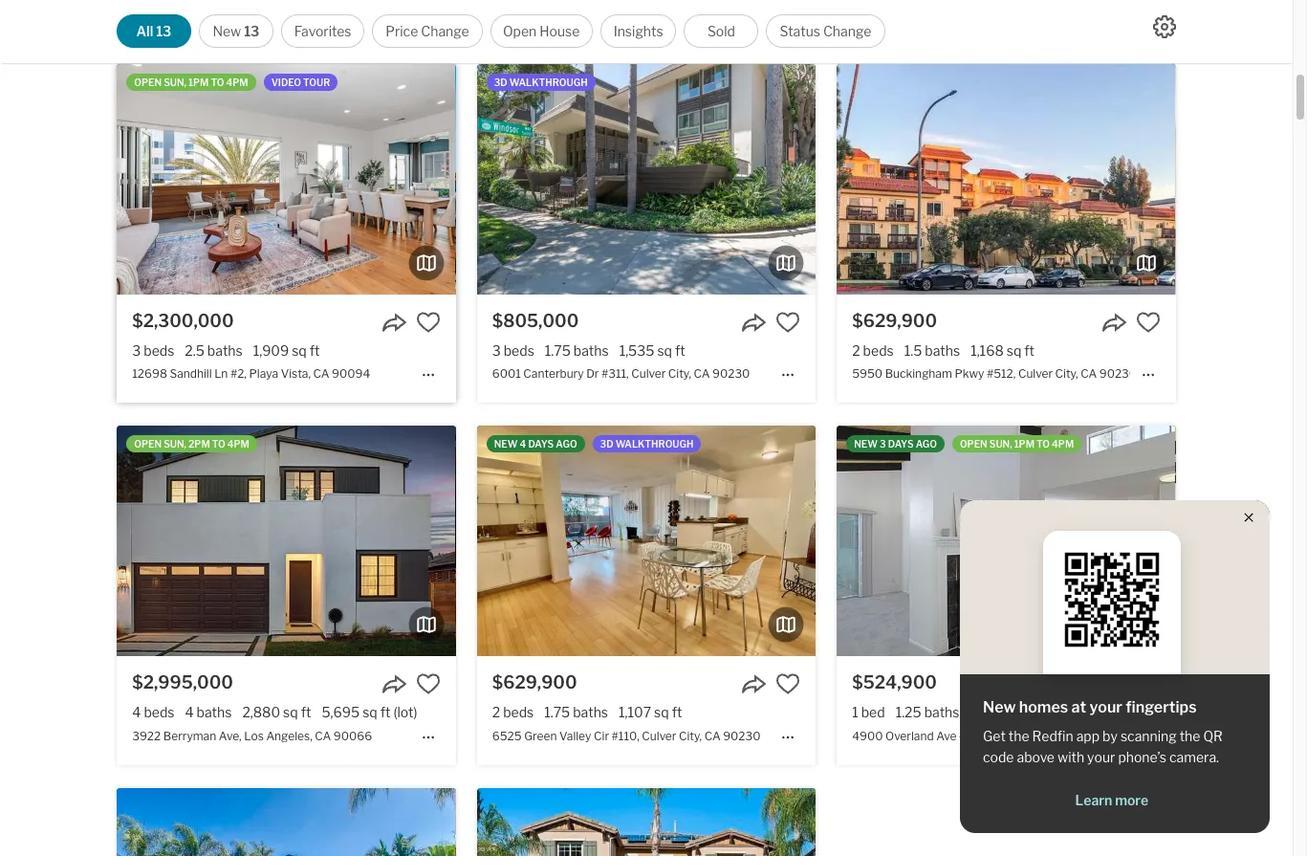 Task type: locate. For each thing, give the bounding box(es) containing it.
sun, for $2,995,000
[[164, 438, 186, 450]]

1 photo of 4900 overland ave #350, culver city, ca 90230 image from the left
[[499, 426, 838, 656]]

2 the from the left
[[1180, 728, 1201, 744]]

to down 5950 buckingham pkwy #512, culver city, ca 90230
[[1037, 438, 1050, 450]]

1 favorite button checkbox from the left
[[416, 672, 441, 697]]

1 horizontal spatial walkthrough
[[616, 438, 694, 450]]

3 for $2,300,000
[[132, 343, 141, 359]]

1 days from the left
[[528, 438, 554, 450]]

baths for 1,535 sq ft
[[574, 343, 609, 359]]

1 vertical spatial open sun, 1pm to 4pm
[[960, 438, 1074, 450]]

photo of 6525 green valley cir #110, culver city, ca 90230 image
[[138, 426, 477, 656], [477, 426, 816, 656], [816, 426, 1155, 656]]

3 photo of 3922 berryman ave, los angeles, ca 90066 image from the left
[[456, 426, 795, 656]]

2 beds up 6525
[[492, 704, 534, 721]]

3 up the 6001 at the left top of the page
[[492, 343, 501, 359]]

to right the 2pm
[[212, 438, 225, 450]]

0 horizontal spatial new
[[494, 438, 518, 450]]

3 beds up 12698
[[132, 343, 174, 359]]

4pm for $2,300,000
[[226, 77, 248, 88]]

1.75 up canterbury
[[545, 343, 571, 359]]

sq up 90066
[[363, 704, 378, 721]]

2 up 6525
[[492, 704, 500, 721]]

get the redfin app by scanning the qr code above with your phone's camera.
[[983, 728, 1223, 765]]

baths up "dr"
[[574, 343, 609, 359]]

0 horizontal spatial ago
[[556, 438, 577, 450]]

favorite button checkbox up fingertips
[[1136, 672, 1161, 697]]

1 horizontal spatial 2 beds
[[853, 343, 894, 359]]

2
[[853, 343, 861, 359], [492, 704, 500, 721]]

1 horizontal spatial 3 beds
[[492, 343, 535, 359]]

1 ago from the left
[[556, 438, 577, 450]]

2 up 5950
[[853, 343, 861, 359]]

#210,
[[621, 5, 650, 19]]

4 up berryman
[[185, 704, 194, 721]]

open sun, 1pm to 4pm down #512,
[[960, 438, 1074, 450]]

new down 5950
[[854, 438, 878, 450]]

favorite button image for $524,900
[[1136, 672, 1161, 697]]

new for $629,900
[[494, 438, 518, 450]]

2 change from the left
[[824, 23, 872, 39]]

days for $629,900
[[528, 438, 554, 450]]

0 horizontal spatial 2
[[492, 704, 500, 721]]

Sold radio
[[684, 14, 759, 48]]

3 beds
[[132, 343, 174, 359], [492, 343, 535, 359]]

1 horizontal spatial change
[[824, 23, 872, 39]]

3d walkthrough down 6001 canterbury dr #311, culver city, ca 90230
[[600, 438, 694, 450]]

bed
[[862, 704, 885, 721]]

0 horizontal spatial $629,900
[[492, 673, 577, 693]]

culver up code
[[994, 728, 1029, 743]]

2 1.75 from the top
[[545, 704, 570, 721]]

1.75 baths up valley
[[545, 704, 608, 721]]

ft
[[310, 343, 320, 359], [675, 343, 686, 359], [1025, 343, 1035, 359], [301, 704, 311, 721], [380, 704, 391, 721], [672, 704, 682, 721], [1017, 704, 1027, 721]]

0 vertical spatial 2 beds
[[853, 343, 894, 359]]

1 13 from the left
[[156, 23, 172, 39]]

2 beds
[[853, 343, 894, 359], [492, 704, 534, 721]]

above
[[1017, 749, 1055, 765]]

12698
[[132, 367, 167, 381]]

new
[[494, 438, 518, 450], [854, 438, 878, 450]]

photo of 933 bridgeport ct, san marcos, ca 92078 image
[[138, 788, 477, 856], [477, 788, 816, 856], [816, 788, 1155, 856]]

7001 s la cienega blvd #210, los angeles, ca 90045
[[492, 5, 781, 19]]

ca down 5,695 on the bottom left of the page
[[315, 728, 331, 743]]

angeles, down 2,880 sq ft on the bottom left
[[266, 728, 313, 743]]

1 horizontal spatial 13
[[244, 23, 260, 39]]

3 down 5950
[[880, 438, 886, 450]]

sun, down all 13
[[164, 77, 186, 88]]

3d down open
[[494, 77, 508, 88]]

2pm
[[188, 438, 210, 450]]

walkthrough
[[510, 77, 588, 88], [616, 438, 694, 450]]

1 vertical spatial 3d walkthrough
[[600, 438, 694, 450]]

13 for new 13
[[244, 23, 260, 39]]

1pm
[[188, 77, 209, 88], [1015, 438, 1035, 450]]

beds up 3922
[[144, 704, 175, 721]]

1 horizontal spatial 3
[[492, 343, 501, 359]]

angeles, up sold
[[675, 5, 721, 19]]

walkthrough down open house "option"
[[510, 77, 588, 88]]

13 inside new option
[[244, 23, 260, 39]]

favorite button checkbox for 1,107 sq ft
[[776, 672, 801, 697]]

photo of 5950 buckingham pkwy #512, culver city, ca 90230 image
[[499, 64, 838, 295], [837, 64, 1176, 295], [1176, 64, 1308, 295]]

1 1.75 from the top
[[545, 343, 571, 359]]

open down all
[[134, 77, 162, 88]]

3 photo of 6525 green valley cir #110, culver city, ca 90230 image from the left
[[816, 426, 1155, 656]]

sq for 5,695
[[363, 704, 378, 721]]

sun, down #512,
[[990, 438, 1013, 450]]

0 vertical spatial 3d walkthrough
[[494, 77, 588, 88]]

sq for 1,168
[[1007, 343, 1022, 359]]

5950
[[853, 367, 883, 381]]

new
[[213, 23, 241, 39], [983, 698, 1016, 716]]

1 new from the left
[[494, 438, 518, 450]]

1.75 baths up "dr"
[[545, 343, 609, 359]]

dr
[[587, 367, 599, 381]]

0 horizontal spatial change
[[421, 23, 469, 39]]

$629,900 up 1.5
[[853, 311, 937, 331]]

1 vertical spatial 2 beds
[[492, 704, 534, 721]]

2 photo of 865 linda ln, san marcos, ca 92069 image from the left
[[117, 788, 456, 856]]

open
[[503, 23, 537, 39]]

4 beds
[[132, 704, 175, 721]]

3 for $805,000
[[492, 343, 501, 359]]

0 horizontal spatial 3d
[[494, 77, 508, 88]]

1 vertical spatial new
[[983, 698, 1016, 716]]

1 vertical spatial 1.75
[[545, 704, 570, 721]]

ago down canterbury
[[556, 438, 577, 450]]

ave
[[937, 728, 957, 743]]

open sun, 2pm to 4pm
[[134, 438, 250, 450]]

$629,900 for 1.5 baths
[[853, 311, 937, 331]]

favorite button checkbox for $524,900
[[1136, 672, 1161, 697]]

0 horizontal spatial walkthrough
[[510, 77, 588, 88]]

days down canterbury
[[528, 438, 554, 450]]

culver up new 13
[[230, 5, 264, 19]]

ft up vista,
[[310, 343, 320, 359]]

ft right 1,107
[[672, 704, 682, 721]]

ft for 697 sq ft
[[1017, 704, 1027, 721]]

ago for $524,900
[[916, 438, 937, 450]]

$629,900 up green
[[492, 673, 577, 693]]

culver
[[230, 5, 264, 19], [632, 367, 666, 381], [1019, 367, 1053, 381], [642, 728, 677, 743], [994, 728, 1029, 743]]

4 down the 6001 at the left top of the page
[[520, 438, 526, 450]]

1 photo of 12698 sandhill ln #2, playa vista, ca 90094 image from the left
[[0, 64, 117, 295]]

beds up 6525
[[503, 704, 534, 721]]

3107 raintree cir, culver city, ca 90230
[[132, 5, 348, 19]]

3 photo of 12698 sandhill ln #2, playa vista, ca 90094 image from the left
[[456, 64, 795, 295]]

$805,000
[[492, 311, 579, 331]]

change inside radio
[[421, 23, 469, 39]]

3 photo of 6001 canterbury dr #311, culver city, ca 90230 image from the left
[[816, 64, 1155, 295]]

photo of 4900 overland ave #350, culver city, ca 90230 image
[[499, 426, 838, 656], [837, 426, 1176, 656], [1176, 426, 1308, 656]]

0 horizontal spatial 4
[[132, 704, 141, 721]]

your right the at
[[1090, 698, 1123, 716]]

2 for 1.5 baths
[[853, 343, 861, 359]]

ca right #512,
[[1081, 367, 1097, 381]]

new down 'cir,'
[[213, 23, 241, 39]]

1,168 sq ft
[[971, 343, 1035, 359]]

learn
[[1076, 792, 1113, 808]]

0 vertical spatial 1pm
[[188, 77, 209, 88]]

ft for 1,107 sq ft
[[672, 704, 682, 721]]

1 horizontal spatial new
[[854, 438, 878, 450]]

angeles,
[[675, 5, 721, 19], [266, 728, 313, 743]]

2,880
[[242, 704, 280, 721]]

0 vertical spatial 1.75
[[545, 343, 571, 359]]

1 vertical spatial walkthrough
[[616, 438, 694, 450]]

open
[[134, 77, 162, 88], [134, 438, 162, 450], [960, 438, 988, 450]]

new 13
[[213, 23, 260, 39]]

sq for 697
[[999, 704, 1014, 721]]

3
[[132, 343, 141, 359], [492, 343, 501, 359], [880, 438, 886, 450]]

$629,900
[[853, 311, 937, 331], [492, 673, 577, 693]]

1 horizontal spatial 2
[[853, 343, 861, 359]]

change
[[421, 23, 469, 39], [824, 23, 872, 39]]

app
[[1077, 728, 1100, 744]]

s
[[523, 5, 530, 19]]

open sun, 1pm to 4pm down all 13
[[134, 77, 248, 88]]

3d down #311,
[[600, 438, 614, 450]]

ago down buckingham at the top right
[[916, 438, 937, 450]]

ft for 1,535 sq ft
[[675, 343, 686, 359]]

3 up 12698
[[132, 343, 141, 359]]

1 horizontal spatial ago
[[916, 438, 937, 450]]

favorite button checkbox
[[416, 310, 441, 335], [776, 310, 801, 335], [1136, 310, 1161, 335], [776, 672, 801, 697]]

13 down '3107 raintree cir, culver city, ca 90230'
[[244, 23, 260, 39]]

canterbury
[[524, 367, 584, 381]]

$524,900
[[853, 673, 937, 693]]

app install qr code image
[[1059, 546, 1166, 653]]

4pm for $2,995,000
[[227, 438, 250, 450]]

days
[[528, 438, 554, 450], [888, 438, 914, 450]]

1,909
[[253, 343, 289, 359]]

new inside option
[[213, 23, 241, 39]]

1 horizontal spatial the
[[1180, 728, 1201, 744]]

sq right 697
[[999, 704, 1014, 721]]

1 vertical spatial 1.75 baths
[[545, 704, 608, 721]]

the right the get
[[1009, 728, 1030, 744]]

learn more link
[[983, 791, 1241, 809]]

2 13 from the left
[[244, 23, 260, 39]]

1 change from the left
[[421, 23, 469, 39]]

favorite button checkbox for 1,909 sq ft
[[416, 310, 441, 335]]

1.75 baths for $805,000
[[545, 343, 609, 359]]

change right price
[[421, 23, 469, 39]]

0 horizontal spatial favorite button checkbox
[[416, 672, 441, 697]]

3 photo of 5950 buckingham pkwy #512, culver city, ca 90230 image from the left
[[1176, 64, 1308, 295]]

los
[[653, 5, 673, 19], [244, 728, 264, 743]]

baths right 1.5
[[925, 343, 961, 359]]

beds up the 6001 at the left top of the page
[[504, 343, 535, 359]]

favorite button image
[[776, 310, 801, 335], [776, 672, 801, 697], [1136, 672, 1161, 697]]

baths up ln
[[207, 343, 243, 359]]

sq up #512,
[[1007, 343, 1022, 359]]

sq right 1,535
[[658, 343, 672, 359]]

90230 for $629,900
[[1100, 367, 1137, 381]]

favorite button checkbox up (lot)
[[416, 672, 441, 697]]

1,107
[[619, 704, 651, 721]]

2 new from the left
[[854, 438, 878, 450]]

1.5
[[905, 343, 922, 359]]

valley
[[560, 728, 592, 743]]

4pm
[[226, 77, 248, 88], [227, 438, 250, 450], [1052, 438, 1074, 450]]

0 horizontal spatial 3d walkthrough
[[494, 77, 588, 88]]

1.75 baths for $629,900
[[545, 704, 608, 721]]

sq right 2,880
[[283, 704, 298, 721]]

baths up cir
[[573, 704, 608, 721]]

0 horizontal spatial 3
[[132, 343, 141, 359]]

option group
[[117, 14, 885, 48]]

1pm down new option
[[188, 77, 209, 88]]

culver for $629,900
[[1019, 367, 1053, 381]]

sandhill
[[170, 367, 212, 381]]

13 right all
[[156, 23, 172, 39]]

1 vertical spatial 2
[[492, 704, 500, 721]]

change right status
[[824, 23, 872, 39]]

2 beds up 5950
[[853, 343, 894, 359]]

3 beds up the 6001 at the left top of the page
[[492, 343, 535, 359]]

cir
[[594, 728, 609, 743]]

1 1.75 baths from the top
[[545, 343, 609, 359]]

1 horizontal spatial los
[[653, 5, 673, 19]]

3 photo of 933 bridgeport ct, san marcos, ca 92078 image from the left
[[816, 788, 1155, 856]]

1.75 up green
[[545, 704, 570, 721]]

1 vertical spatial 1pm
[[1015, 438, 1035, 450]]

Insights radio
[[600, 14, 677, 48]]

Open House radio
[[490, 14, 593, 48]]

1 horizontal spatial open sun, 1pm to 4pm
[[960, 438, 1074, 450]]

your down by
[[1088, 749, 1116, 765]]

walkthrough down 6001 canterbury dr #311, culver city, ca 90230
[[616, 438, 694, 450]]

0 horizontal spatial 2 beds
[[492, 704, 534, 721]]

photo of 865 linda ln, san marcos, ca 92069 image
[[0, 788, 117, 856], [117, 788, 456, 856], [456, 788, 795, 856]]

1 horizontal spatial 4
[[185, 704, 194, 721]]

2 horizontal spatial 3
[[880, 438, 886, 450]]

1 horizontal spatial angeles,
[[675, 5, 721, 19]]

ft right 1,535
[[675, 343, 686, 359]]

0 vertical spatial $629,900
[[853, 311, 937, 331]]

1 vertical spatial los
[[244, 728, 264, 743]]

4
[[520, 438, 526, 450], [132, 704, 141, 721], [185, 704, 194, 721]]

90230
[[311, 5, 348, 19], [713, 367, 750, 381], [1100, 367, 1137, 381], [723, 728, 761, 743], [1075, 728, 1113, 743]]

0 horizontal spatial days
[[528, 438, 554, 450]]

1 photo of 5950 buckingham pkwy #512, culver city, ca 90230 image from the left
[[499, 64, 838, 295]]

culver down the 1,107 sq ft
[[642, 728, 677, 743]]

favorite button image
[[416, 310, 441, 335], [1136, 310, 1161, 335], [416, 672, 441, 697]]

0 vertical spatial 2
[[853, 343, 861, 359]]

baths
[[207, 343, 243, 359], [574, 343, 609, 359], [925, 343, 961, 359], [197, 704, 232, 721], [573, 704, 608, 721], [925, 704, 960, 721]]

new for $524,900
[[854, 438, 878, 450]]

1pm down #512,
[[1015, 438, 1035, 450]]

2 horizontal spatial 4
[[520, 438, 526, 450]]

change for status change
[[824, 23, 872, 39]]

Price Change radio
[[373, 14, 483, 48]]

photo of 6001 canterbury dr #311, culver city, ca 90230 image
[[138, 64, 477, 295], [477, 64, 816, 295], [816, 64, 1155, 295]]

2 3 beds from the left
[[492, 343, 535, 359]]

1 horizontal spatial $629,900
[[853, 311, 937, 331]]

raintree
[[162, 5, 208, 19]]

2 ago from the left
[[916, 438, 937, 450]]

days down buckingham at the top right
[[888, 438, 914, 450]]

3922
[[132, 728, 161, 743]]

pkwy
[[955, 367, 985, 381]]

new up the get
[[983, 698, 1016, 716]]

los right ave,
[[244, 728, 264, 743]]

1 vertical spatial angeles,
[[266, 728, 313, 743]]

0 horizontal spatial angeles,
[[266, 728, 313, 743]]

open for $2,300,000
[[134, 77, 162, 88]]

favorite button checkbox for $2,995,000
[[416, 672, 441, 697]]

los right #210,
[[653, 5, 673, 19]]

2 favorite button checkbox from the left
[[1136, 672, 1161, 697]]

ft right 697
[[1017, 704, 1027, 721]]

0 horizontal spatial 13
[[156, 23, 172, 39]]

option group containing all
[[117, 14, 885, 48]]

baths for 697 sq ft
[[925, 704, 960, 721]]

1 horizontal spatial days
[[888, 438, 914, 450]]

2 photo of 3922 berryman ave, los angeles, ca 90066 image from the left
[[117, 426, 456, 656]]

the up camera.
[[1180, 728, 1201, 744]]

to
[[211, 77, 224, 88], [212, 438, 225, 450], [1037, 438, 1050, 450]]

favorite button image for $629,900
[[1136, 310, 1161, 335]]

baths up ave,
[[197, 704, 232, 721]]

the
[[1009, 728, 1030, 744], [1180, 728, 1201, 744]]

1 vertical spatial $629,900
[[492, 673, 577, 693]]

2 1.75 baths from the top
[[545, 704, 608, 721]]

culver down 1,535 sq ft
[[632, 367, 666, 381]]

13 inside all radio
[[156, 23, 172, 39]]

1 photo of 6525 green valley cir #110, culver city, ca 90230 image from the left
[[138, 426, 477, 656]]

0 vertical spatial open sun, 1pm to 4pm
[[134, 77, 248, 88]]

new down the 6001 at the left top of the page
[[494, 438, 518, 450]]

baths for 1,168 sq ft
[[925, 343, 961, 359]]

beds up 5950
[[863, 343, 894, 359]]

beds for 1,107 sq ft
[[503, 704, 534, 721]]

6001 canterbury dr #311, culver city, ca 90230
[[492, 367, 750, 381]]

2 photo of 4900 overland ave #350, culver city, ca 90230 image from the left
[[837, 426, 1176, 656]]

4 up 3922
[[132, 704, 141, 721]]

1,535 sq ft
[[619, 343, 686, 359]]

baths up ave
[[925, 704, 960, 721]]

1 horizontal spatial favorite button checkbox
[[1136, 672, 1161, 697]]

sq right 1,107
[[654, 704, 669, 721]]

qr
[[1204, 728, 1223, 744]]

3d walkthrough down open house
[[494, 77, 588, 88]]

city,
[[267, 5, 290, 19], [668, 367, 692, 381], [1056, 367, 1079, 381], [679, 728, 702, 743], [1031, 728, 1054, 743]]

beds up 12698
[[144, 343, 174, 359]]

0 horizontal spatial new
[[213, 23, 241, 39]]

6525 green valley cir #110, culver city, ca 90230
[[492, 728, 761, 743]]

1 horizontal spatial new
[[983, 698, 1016, 716]]

ft for 2,880 sq ft
[[301, 704, 311, 721]]

ft left (lot)
[[380, 704, 391, 721]]

1 horizontal spatial 3d
[[600, 438, 614, 450]]

change inside option
[[824, 23, 872, 39]]

ft left 5,695 on the bottom left of the page
[[301, 704, 311, 721]]

2 days from the left
[[888, 438, 914, 450]]

1 photo of 6001 canterbury dr #311, culver city, ca 90230 image from the left
[[138, 64, 477, 295]]

12698 sandhill ln #2, playa vista, ca 90094
[[132, 367, 370, 381]]

sq up vista,
[[292, 343, 307, 359]]

photo of 3922 berryman ave, los angeles, ca 90066 image
[[0, 426, 117, 656], [117, 426, 456, 656], [456, 426, 795, 656]]

0 vertical spatial los
[[653, 5, 673, 19]]

photo of 12698 sandhill ln #2, playa vista, ca 90094 image
[[0, 64, 117, 295], [117, 64, 456, 295], [456, 64, 795, 295]]

open left the 2pm
[[134, 438, 162, 450]]

ca right the #110,
[[705, 728, 721, 743]]

ago
[[556, 438, 577, 450], [916, 438, 937, 450]]

culver right #512,
[[1019, 367, 1053, 381]]

0 vertical spatial new
[[213, 23, 241, 39]]

1,909 sq ft
[[253, 343, 320, 359]]

phone's
[[1119, 749, 1167, 765]]

1 3 beds from the left
[[132, 343, 174, 359]]

3 photo of 865 linda ln, san marcos, ca 92069 image from the left
[[456, 788, 795, 856]]

video tour
[[271, 77, 330, 88]]

ca up sold
[[724, 5, 740, 19]]

5,695
[[322, 704, 360, 721]]

to down new 13
[[211, 77, 224, 88]]

sun, for $2,300,000
[[164, 77, 186, 88]]

sun, left the 2pm
[[164, 438, 186, 450]]

0 horizontal spatial 3 beds
[[132, 343, 174, 359]]

favorite button checkbox
[[416, 672, 441, 697], [1136, 672, 1161, 697]]

1 vertical spatial your
[[1088, 749, 1116, 765]]

0 vertical spatial 3d
[[494, 77, 508, 88]]

0 horizontal spatial the
[[1009, 728, 1030, 744]]

favorite button checkbox for 1,168 sq ft
[[1136, 310, 1161, 335]]

0 vertical spatial 1.75 baths
[[545, 343, 609, 359]]

2.5 baths
[[185, 343, 243, 359]]

ft up 5950 buckingham pkwy #512, culver city, ca 90230
[[1025, 343, 1035, 359]]



Task type: vqa. For each thing, say whether or not it's contained in the screenshot.


Task type: describe. For each thing, give the bounding box(es) containing it.
1 vertical spatial 3d
[[600, 438, 614, 450]]

4 baths
[[185, 704, 232, 721]]

culver for $524,900
[[994, 728, 1029, 743]]

ago for $629,900
[[556, 438, 577, 450]]

5950 buckingham pkwy #512, culver city, ca 90230
[[853, 367, 1137, 381]]

4 for 4 beds
[[132, 704, 141, 721]]

price
[[386, 23, 418, 39]]

open for $2,995,000
[[134, 438, 162, 450]]

13 for all 13
[[156, 23, 172, 39]]

open house
[[503, 23, 580, 39]]

sq for 1,535
[[658, 343, 672, 359]]

$2,995,000
[[132, 673, 233, 693]]

6001
[[492, 367, 521, 381]]

#110,
[[612, 728, 640, 743]]

homes
[[1019, 698, 1069, 716]]

la
[[533, 5, 546, 19]]

1.25
[[896, 704, 922, 721]]

ave,
[[219, 728, 242, 743]]

ft for 1,168 sq ft
[[1025, 343, 1035, 359]]

baths for 2,880 sq ft
[[197, 704, 232, 721]]

city, for $524,900
[[1031, 728, 1054, 743]]

video
[[271, 77, 301, 88]]

All radio
[[117, 14, 191, 48]]

3107
[[132, 5, 160, 19]]

ca up the favorites
[[292, 5, 308, 19]]

to for $2,995,000
[[212, 438, 225, 450]]

0 horizontal spatial los
[[244, 728, 264, 743]]

beds for 2,880 sq ft
[[144, 704, 175, 721]]

open down pkwy
[[960, 438, 988, 450]]

new for new 13
[[213, 23, 241, 39]]

#512,
[[987, 367, 1016, 381]]

overland
[[886, 728, 934, 743]]

New radio
[[199, 14, 273, 48]]

ln
[[214, 367, 228, 381]]

90066
[[334, 728, 372, 743]]

2 photo of 6001 canterbury dr #311, culver city, ca 90230 image from the left
[[477, 64, 816, 295]]

sq for 1,107
[[654, 704, 669, 721]]

ft for 5,695 sq ft (lot)
[[380, 704, 391, 721]]

get
[[983, 728, 1006, 744]]

learn more
[[1076, 792, 1149, 808]]

1,168
[[971, 343, 1004, 359]]

1,535
[[619, 343, 655, 359]]

ca up with
[[1057, 728, 1073, 743]]

5,695 sq ft (lot)
[[322, 704, 418, 721]]

0 vertical spatial your
[[1090, 698, 1123, 716]]

new 4 days ago
[[494, 438, 577, 450]]

2 photo of 933 bridgeport ct, san marcos, ca 92078 image from the left
[[477, 788, 816, 856]]

Status Change radio
[[767, 14, 885, 48]]

days for $524,900
[[888, 438, 914, 450]]

with
[[1058, 749, 1085, 765]]

4900
[[853, 728, 883, 743]]

3 beds for $2,300,000
[[132, 343, 174, 359]]

90230 for $524,900
[[1075, 728, 1113, 743]]

697 sq ft
[[970, 704, 1027, 721]]

status change
[[780, 23, 872, 39]]

all
[[136, 23, 153, 39]]

camera.
[[1170, 749, 1220, 765]]

all 13
[[136, 23, 172, 39]]

1 horizontal spatial 3d walkthrough
[[600, 438, 694, 450]]

1.75 for $629,900
[[545, 704, 570, 721]]

your inside get the redfin app by scanning the qr code above with your phone's camera.
[[1088, 749, 1116, 765]]

new 3 days ago
[[854, 438, 937, 450]]

city, for $629,900
[[1056, 367, 1079, 381]]

change for price change
[[421, 23, 469, 39]]

baths for 1,909 sq ft
[[207, 343, 243, 359]]

1 photo of 3922 berryman ave, los angeles, ca 90066 image from the left
[[0, 426, 117, 656]]

1.75 for $805,000
[[545, 343, 571, 359]]

scanning
[[1121, 728, 1177, 744]]

2 beds for 1.75 baths
[[492, 704, 534, 721]]

new for new homes at your fingertips
[[983, 698, 1016, 716]]

1 photo of 865 linda ln, san marcos, ca 92069 image from the left
[[0, 788, 117, 856]]

4900 overland ave #350, culver city, ca 90230
[[853, 728, 1113, 743]]

vista,
[[281, 367, 311, 381]]

1.25 baths
[[896, 704, 960, 721]]

#311,
[[602, 367, 629, 381]]

2 for 1.75 baths
[[492, 704, 500, 721]]

favorite button checkbox for 1,535 sq ft
[[776, 310, 801, 335]]

0 horizontal spatial 1pm
[[188, 77, 209, 88]]

90094
[[332, 367, 370, 381]]

tour
[[303, 77, 330, 88]]

1 horizontal spatial 1pm
[[1015, 438, 1035, 450]]

0 vertical spatial walkthrough
[[510, 77, 588, 88]]

ca right vista,
[[313, 367, 330, 381]]

favorite button image for $2,300,000
[[416, 310, 441, 335]]

6525
[[492, 728, 522, 743]]

green
[[524, 728, 557, 743]]

beds for 1,535 sq ft
[[504, 343, 535, 359]]

1
[[853, 704, 859, 721]]

code
[[983, 749, 1014, 765]]

2.5
[[185, 343, 205, 359]]

house
[[540, 23, 580, 39]]

more
[[1116, 792, 1149, 808]]

90045
[[742, 5, 781, 19]]

3 photo of 4900 overland ave #350, culver city, ca 90230 image from the left
[[1176, 426, 1308, 656]]

ca right #311,
[[694, 367, 710, 381]]

sq for 2,880
[[283, 704, 298, 721]]

city, for $805,000
[[668, 367, 692, 381]]

favorite button image for $629,900
[[776, 672, 801, 697]]

0 vertical spatial angeles,
[[675, 5, 721, 19]]

3922 berryman ave, los angeles, ca 90066
[[132, 728, 372, 743]]

blvd
[[595, 5, 619, 19]]

to for $2,300,000
[[211, 77, 224, 88]]

sold
[[708, 23, 736, 39]]

price change
[[386, 23, 469, 39]]

favorite button image for $805,000
[[776, 310, 801, 335]]

beds for 1,168 sq ft
[[863, 343, 894, 359]]

2 photo of 5950 buckingham pkwy #512, culver city, ca 90230 image from the left
[[837, 64, 1176, 295]]

4 for 4 baths
[[185, 704, 194, 721]]

1,107 sq ft
[[619, 704, 682, 721]]

2 beds for 1.5 baths
[[853, 343, 894, 359]]

cir,
[[210, 5, 227, 19]]

7001
[[492, 5, 520, 19]]

favorites
[[294, 23, 352, 39]]

1 the from the left
[[1009, 728, 1030, 744]]

sq for 1,909
[[292, 343, 307, 359]]

0 horizontal spatial open sun, 1pm to 4pm
[[134, 77, 248, 88]]

redfin
[[1033, 728, 1074, 744]]

2 photo of 6525 green valley cir #110, culver city, ca 90230 image from the left
[[477, 426, 816, 656]]

insights
[[614, 23, 663, 39]]

Favorites radio
[[281, 14, 365, 48]]

#350,
[[960, 728, 992, 743]]

$629,900 for 1.75 baths
[[492, 673, 577, 693]]

fingertips
[[1126, 698, 1197, 716]]

697
[[970, 704, 996, 721]]

2,880 sq ft
[[242, 704, 311, 721]]

cienega
[[548, 5, 592, 19]]

(lot)
[[394, 704, 418, 721]]

ft for 1,909 sq ft
[[310, 343, 320, 359]]

#2,
[[230, 367, 247, 381]]

favorite button image for $2,995,000
[[416, 672, 441, 697]]

berryman
[[163, 728, 216, 743]]

at
[[1072, 698, 1087, 716]]

culver for $805,000
[[632, 367, 666, 381]]

playa
[[249, 367, 279, 381]]

2 photo of 12698 sandhill ln #2, playa vista, ca 90094 image from the left
[[117, 64, 456, 295]]

1 photo of 933 bridgeport ct, san marcos, ca 92078 image from the left
[[138, 788, 477, 856]]

3 beds for $805,000
[[492, 343, 535, 359]]

beds for 1,909 sq ft
[[144, 343, 174, 359]]

1 bed
[[853, 704, 885, 721]]

90230 for $805,000
[[713, 367, 750, 381]]

$2,300,000
[[132, 311, 234, 331]]

status
[[780, 23, 821, 39]]

baths for 1,107 sq ft
[[573, 704, 608, 721]]



